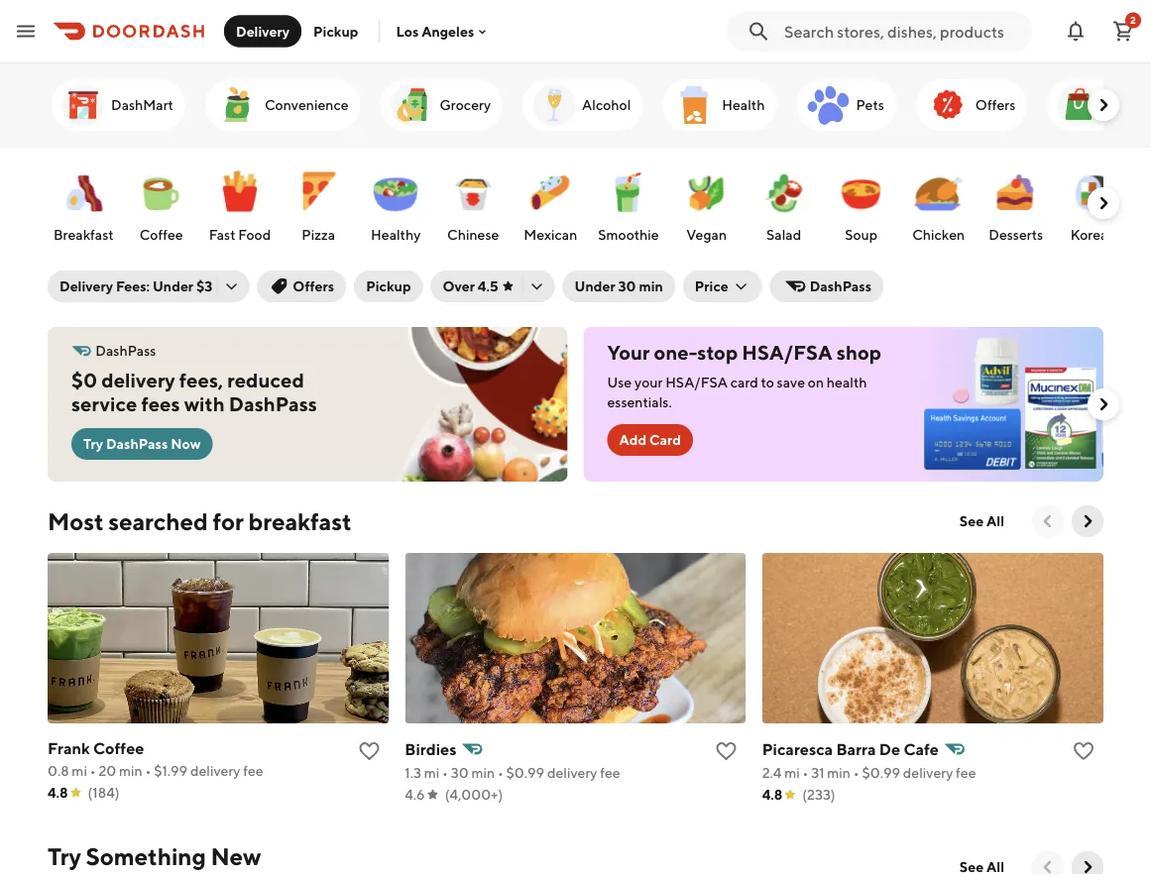 Task type: vqa. For each thing, say whether or not it's contained in the screenshot.
the bottommost Hsa/Fsa
yes



Task type: describe. For each thing, give the bounding box(es) containing it.
2 button
[[1104, 11, 1144, 51]]

desserts
[[989, 227, 1044, 243]]

vegan
[[687, 227, 727, 243]]

alcohol
[[582, 97, 631, 113]]

1 vertical spatial hsa/fsa
[[666, 374, 728, 391]]

pizza
[[302, 227, 335, 243]]

1 items, open order cart image
[[1112, 19, 1136, 43]]

health
[[722, 97, 765, 113]]

min right 31
[[828, 765, 851, 782]]

add card button
[[608, 425, 693, 456]]

searched
[[108, 507, 208, 536]]

2.4
[[762, 765, 782, 782]]

1 next button of carousel image from the top
[[1094, 95, 1114, 115]]

fast
[[209, 227, 236, 243]]

health image
[[671, 81, 718, 129]]

mi for picaresca barra de cafe
[[785, 765, 800, 782]]

try for try dashpass now
[[83, 436, 103, 452]]

over
[[443, 278, 475, 295]]

price
[[695, 278, 729, 295]]

(4,000+)
[[445, 787, 503, 803]]

new
[[211, 843, 261, 871]]

pets link
[[797, 79, 896, 131]]

under 30 min
[[575, 278, 663, 295]]

• left "20"
[[90, 763, 96, 780]]

coffee inside frank coffee 0.8 mi • 20 min • $1.99 delivery fee
[[93, 739, 144, 758]]

alcohol link
[[523, 79, 643, 131]]

• down barra
[[854, 765, 860, 782]]

your one-stop hsa/fsa shop use your hsa/fsa card to save on health essentials.
[[608, 341, 882, 411]]

dashmart
[[111, 97, 174, 113]]

frank coffee 0.8 mi • 20 min • $1.99 delivery fee
[[48, 739, 264, 780]]

dashpass up $0
[[96, 343, 156, 359]]

breakfast
[[54, 227, 114, 243]]

see all link
[[948, 506, 1017, 538]]

with
[[184, 393, 225, 416]]

most
[[48, 507, 104, 536]]

picaresca barra de cafe
[[762, 740, 939, 759]]

mi inside frank coffee 0.8 mi • 20 min • $1.99 delivery fee
[[72, 763, 87, 780]]

delivery button
[[224, 15, 302, 47]]

delivery for delivery fees: under $3
[[60, 278, 113, 295]]

previous button of carousel image for try something new link
[[1038, 858, 1058, 876]]

4.6
[[405, 787, 425, 803]]

grocery image
[[388, 81, 436, 129]]

convenience link
[[205, 79, 361, 131]]

min up (4,000+)
[[472, 765, 495, 782]]

save
[[777, 374, 805, 391]]

chinese
[[447, 227, 499, 243]]

20
[[99, 763, 116, 780]]

1.3 mi • 30 min • $0.99 delivery fee
[[405, 765, 621, 782]]

add
[[619, 432, 647, 448]]

0 vertical spatial coffee
[[139, 227, 183, 243]]

grocery link
[[380, 79, 503, 131]]

• down birdies
[[442, 765, 448, 782]]

salad
[[767, 227, 802, 243]]

your
[[635, 374, 663, 391]]

pets image
[[805, 81, 852, 129]]

grocery
[[440, 97, 491, 113]]

fees,
[[179, 369, 223, 392]]

(184)
[[88, 785, 119, 801]]

1.3
[[405, 765, 421, 782]]

soup
[[845, 227, 878, 243]]

chicken
[[913, 227, 965, 243]]

30 inside button
[[618, 278, 636, 295]]

2.4 mi • 31 min • $0.99 delivery fee
[[762, 765, 977, 782]]

0.8
[[48, 763, 69, 780]]

1 under from the left
[[153, 278, 193, 295]]

0 vertical spatial hsa/fsa
[[742, 341, 833, 365]]

delivery fees: under $3
[[60, 278, 213, 295]]

1 vertical spatial pickup button
[[354, 271, 423, 303]]

healthy
[[371, 227, 421, 243]]

offers inside offers button
[[293, 278, 334, 295]]

add card
[[619, 432, 681, 448]]

$3
[[196, 278, 213, 295]]

now
[[171, 436, 201, 452]]

$0
[[71, 369, 97, 392]]

los angeles button
[[396, 23, 490, 39]]

0 vertical spatial pickup button
[[302, 15, 370, 47]]

health
[[827, 374, 867, 391]]

click to add this store to your saved list image for 1.3 mi • 30 min • $0.99 delivery fee
[[715, 740, 739, 764]]

see all
[[960, 513, 1005, 530]]

dashmart link
[[52, 79, 185, 131]]

smoothie
[[598, 227, 659, 243]]

barra
[[837, 740, 876, 759]]

birdies
[[405, 740, 457, 759]]

pets
[[856, 97, 885, 113]]

most searched for breakfast link
[[48, 506, 352, 538]]

see
[[960, 513, 984, 530]]

stop
[[698, 341, 738, 365]]

your
[[608, 341, 650, 365]]

3 next button of carousel image from the top
[[1094, 395, 1114, 415]]

try for try something new
[[48, 843, 81, 871]]



Task type: locate. For each thing, give the bounding box(es) containing it.
card
[[731, 374, 759, 391]]

fee inside frank coffee 0.8 mi • 20 min • $1.99 delivery fee
[[243, 763, 264, 780]]

$0.99
[[506, 765, 545, 782], [862, 765, 901, 782]]

30 up (4,000+)
[[451, 765, 469, 782]]

offers image
[[924, 81, 972, 129]]

1 horizontal spatial try
[[83, 436, 103, 452]]

click to add this store to your saved list image left birdies
[[357, 740, 381, 764]]

1 vertical spatial offers
[[293, 278, 334, 295]]

reduced
[[227, 369, 304, 392]]

2 next button of carousel image from the top
[[1078, 858, 1098, 876]]

dashpass inside button
[[810, 278, 872, 295]]

coffee up delivery fees: under $3 on the top left of the page
[[139, 227, 183, 243]]

2 horizontal spatial fee
[[956, 765, 977, 782]]

0 vertical spatial previous button of carousel image
[[1038, 512, 1058, 532]]

0 vertical spatial offers
[[976, 97, 1016, 113]]

1 horizontal spatial offers
[[976, 97, 1016, 113]]

$0.99 for birdies
[[506, 765, 545, 782]]

0 horizontal spatial try
[[48, 843, 81, 871]]

dashpass inside button
[[106, 436, 168, 452]]

dashpass down soup
[[810, 278, 872, 295]]

korean
[[1071, 227, 1116, 243]]

mi right 0.8
[[72, 763, 87, 780]]

try
[[83, 436, 103, 452], [48, 843, 81, 871]]

convenience
[[265, 97, 349, 113]]

pickup button down healthy
[[354, 271, 423, 303]]

offers inside offers link
[[976, 97, 1016, 113]]

1 horizontal spatial mi
[[424, 765, 440, 782]]

alcohol image
[[531, 81, 578, 129]]

pickup button left the los
[[302, 15, 370, 47]]

fee for birdies
[[600, 765, 621, 782]]

all
[[987, 513, 1005, 530]]

1 vertical spatial previous button of carousel image
[[1038, 858, 1058, 876]]

hsa/fsa
[[742, 341, 833, 365], [666, 374, 728, 391]]

1 horizontal spatial 30
[[618, 278, 636, 295]]

1 vertical spatial 30
[[451, 765, 469, 782]]

try left something
[[48, 843, 81, 871]]

$0 delivery fees, reduced service fees with dashpass
[[71, 369, 317, 416]]

offers link
[[916, 79, 1028, 131]]

notification bell image
[[1064, 19, 1088, 43]]

0 vertical spatial next button of carousel image
[[1094, 95, 1114, 115]]

2 $0.99 from the left
[[862, 765, 901, 782]]

retail image
[[1056, 81, 1103, 129]]

0 horizontal spatial delivery
[[60, 278, 113, 295]]

delivery
[[101, 369, 175, 392], [190, 763, 240, 780], [547, 765, 598, 782], [903, 765, 953, 782]]

1 horizontal spatial delivery
[[236, 23, 290, 39]]

min right "20"
[[119, 763, 143, 780]]

next button of carousel image
[[1078, 512, 1098, 532], [1078, 858, 1098, 876]]

frank
[[48, 739, 90, 758]]

fee
[[243, 763, 264, 780], [600, 765, 621, 782], [956, 765, 977, 782]]

0 horizontal spatial 30
[[451, 765, 469, 782]]

• left 31
[[803, 765, 809, 782]]

1 horizontal spatial click to add this store to your saved list image
[[715, 740, 739, 764]]

health link
[[663, 79, 777, 131]]

use
[[608, 374, 632, 391]]

1 previous button of carousel image from the top
[[1038, 512, 1058, 532]]

dashpass down fees
[[106, 436, 168, 452]]

min down smoothie
[[639, 278, 663, 295]]

mi for birdies
[[424, 765, 440, 782]]

0 vertical spatial pickup
[[313, 23, 358, 39]]

2 click to add this store to your saved list image from the left
[[715, 740, 739, 764]]

1 horizontal spatial fee
[[600, 765, 621, 782]]

2 next button of carousel image from the top
[[1094, 193, 1114, 213]]

1 vertical spatial delivery
[[60, 278, 113, 295]]

shop
[[837, 341, 882, 365]]

fee for picaresca barra de cafe
[[956, 765, 977, 782]]

4.8 for 2.4 mi • 31 min • $0.99 delivery fee
[[762, 787, 783, 803]]

1 vertical spatial pickup
[[366, 278, 411, 295]]

click to add this store to your saved list image left picaresca
[[715, 740, 739, 764]]

next button of carousel image
[[1094, 95, 1114, 115], [1094, 193, 1114, 213], [1094, 395, 1114, 415]]

try dashpass now
[[83, 436, 201, 452]]

fees:
[[116, 278, 150, 295]]

31
[[811, 765, 825, 782]]

delivery inside 'button'
[[236, 23, 290, 39]]

• up (4,000+)
[[498, 765, 504, 782]]

to
[[761, 374, 774, 391]]

0 horizontal spatial offers
[[293, 278, 334, 295]]

1 vertical spatial coffee
[[93, 739, 144, 758]]

$0.99 for picaresca barra de cafe
[[862, 765, 901, 782]]

breakfast
[[248, 507, 352, 536]]

dashpass down reduced
[[229, 393, 317, 416]]

1 vertical spatial next button of carousel image
[[1094, 193, 1114, 213]]

2 horizontal spatial mi
[[785, 765, 800, 782]]

convenience image
[[213, 81, 261, 129]]

next button of carousel image for most searched for breakfast link's previous button of carousel icon
[[1078, 512, 1098, 532]]

under left $3
[[153, 278, 193, 295]]

1 horizontal spatial 4.8
[[762, 787, 783, 803]]

one-
[[654, 341, 698, 365]]

2 previous button of carousel image from the top
[[1038, 858, 1058, 876]]

•
[[90, 763, 96, 780], [145, 763, 151, 780], [442, 765, 448, 782], [498, 765, 504, 782], [803, 765, 809, 782], [854, 765, 860, 782]]

30 down smoothie
[[618, 278, 636, 295]]

4.8
[[48, 785, 68, 801], [762, 787, 783, 803]]

delivery inside $0 delivery fees, reduced service fees with dashpass
[[101, 369, 175, 392]]

offers button
[[257, 271, 346, 303]]

los angeles
[[396, 23, 474, 39]]

click to add this store to your saved list image
[[357, 740, 381, 764], [715, 740, 739, 764]]

1 vertical spatial next button of carousel image
[[1078, 858, 1098, 876]]

4.8 down '2.4'
[[762, 787, 783, 803]]

hsa/fsa down one-
[[666, 374, 728, 391]]

offers right the offers image
[[976, 97, 1016, 113]]

pickup left the los
[[313, 23, 358, 39]]

try something new link
[[48, 841, 261, 876]]

most searched for breakfast
[[48, 507, 352, 536]]

try inside button
[[83, 436, 103, 452]]

essentials.
[[608, 394, 672, 411]]

Store search: begin typing to search for stores available on DoorDash text field
[[785, 20, 1021, 42]]

$1.99
[[154, 763, 188, 780]]

cafe
[[904, 740, 939, 759]]

0 horizontal spatial click to add this store to your saved list image
[[357, 740, 381, 764]]

coffee up "20"
[[93, 739, 144, 758]]

min inside under 30 min button
[[639, 278, 663, 295]]

0 horizontal spatial hsa/fsa
[[666, 374, 728, 391]]

1 next button of carousel image from the top
[[1078, 512, 1098, 532]]

delivery up the convenience link
[[236, 23, 290, 39]]

de
[[880, 740, 901, 759]]

open menu image
[[14, 19, 38, 43]]

on
[[808, 374, 824, 391]]

fast food
[[209, 227, 271, 243]]

price button
[[683, 271, 762, 303]]

dashpass inside $0 delivery fees, reduced service fees with dashpass
[[229, 393, 317, 416]]

service
[[71, 393, 137, 416]]

click to add this store to your saved list image for 0.8 mi • 20 min • $1.99 delivery fee
[[357, 740, 381, 764]]

delivery left fees:
[[60, 278, 113, 295]]

0 horizontal spatial mi
[[72, 763, 87, 780]]

mi
[[72, 763, 87, 780], [424, 765, 440, 782], [785, 765, 800, 782]]

mi right '2.4'
[[785, 765, 800, 782]]

next button of carousel image for previous button of carousel icon for try something new link
[[1078, 858, 1098, 876]]

0 horizontal spatial 4.8
[[48, 785, 68, 801]]

pickup button
[[302, 15, 370, 47], [354, 271, 423, 303]]

for
[[213, 507, 244, 536]]

0 vertical spatial try
[[83, 436, 103, 452]]

hsa/fsa up save
[[742, 341, 833, 365]]

0 horizontal spatial pickup
[[313, 23, 358, 39]]

1 vertical spatial try
[[48, 843, 81, 871]]

0 horizontal spatial under
[[153, 278, 193, 295]]

2 under from the left
[[575, 278, 616, 295]]

delivery for delivery
[[236, 23, 290, 39]]

los
[[396, 23, 419, 39]]

angeles
[[422, 23, 474, 39]]

2 vertical spatial next button of carousel image
[[1094, 395, 1114, 415]]

0 horizontal spatial fee
[[243, 763, 264, 780]]

delivery
[[236, 23, 290, 39], [60, 278, 113, 295]]

1 horizontal spatial pickup
[[366, 278, 411, 295]]

1 horizontal spatial under
[[575, 278, 616, 295]]

under down smoothie
[[575, 278, 616, 295]]

min inside frank coffee 0.8 mi • 20 min • $1.99 delivery fee
[[119, 763, 143, 780]]

• left $1.99
[[145, 763, 151, 780]]

4.5
[[478, 278, 499, 295]]

mi right 1.3
[[424, 765, 440, 782]]

offers
[[976, 97, 1016, 113], [293, 278, 334, 295]]

under 30 min button
[[563, 271, 675, 303]]

dashpass button
[[770, 271, 884, 303]]

4.8 down 0.8
[[48, 785, 68, 801]]

fees
[[141, 393, 180, 416]]

over 4.5 button
[[431, 271, 555, 303]]

1 horizontal spatial hsa/fsa
[[742, 341, 833, 365]]

try down 'service'
[[83, 436, 103, 452]]

min
[[639, 278, 663, 295], [119, 763, 143, 780], [472, 765, 495, 782], [828, 765, 851, 782]]

card
[[650, 432, 681, 448]]

2
[[1131, 14, 1137, 26]]

try dashpass now button
[[71, 428, 213, 460]]

offers down the pizza
[[293, 278, 334, 295]]

under inside button
[[575, 278, 616, 295]]

previous button of carousel image for most searched for breakfast link
[[1038, 512, 1058, 532]]

0 vertical spatial delivery
[[236, 23, 290, 39]]

4.8 for 0.8 mi • 20 min • $1.99 delivery fee
[[48, 785, 68, 801]]

try something new
[[48, 843, 261, 871]]

food
[[238, 227, 271, 243]]

picaresca
[[762, 740, 833, 759]]

click to add this store to your saved list image
[[1072, 740, 1096, 764]]

pickup down healthy
[[366, 278, 411, 295]]

1 click to add this store to your saved list image from the left
[[357, 740, 381, 764]]

under
[[153, 278, 193, 295], [575, 278, 616, 295]]

previous button of carousel image
[[1038, 512, 1058, 532], [1038, 858, 1058, 876]]

0 vertical spatial 30
[[618, 278, 636, 295]]

0 vertical spatial next button of carousel image
[[1078, 512, 1098, 532]]

dashmart image
[[60, 81, 107, 129]]

1 $0.99 from the left
[[506, 765, 545, 782]]

0 horizontal spatial $0.99
[[506, 765, 545, 782]]

delivery inside frank coffee 0.8 mi • 20 min • $1.99 delivery fee
[[190, 763, 240, 780]]

pickup
[[313, 23, 358, 39], [366, 278, 411, 295]]

1 horizontal spatial $0.99
[[862, 765, 901, 782]]



